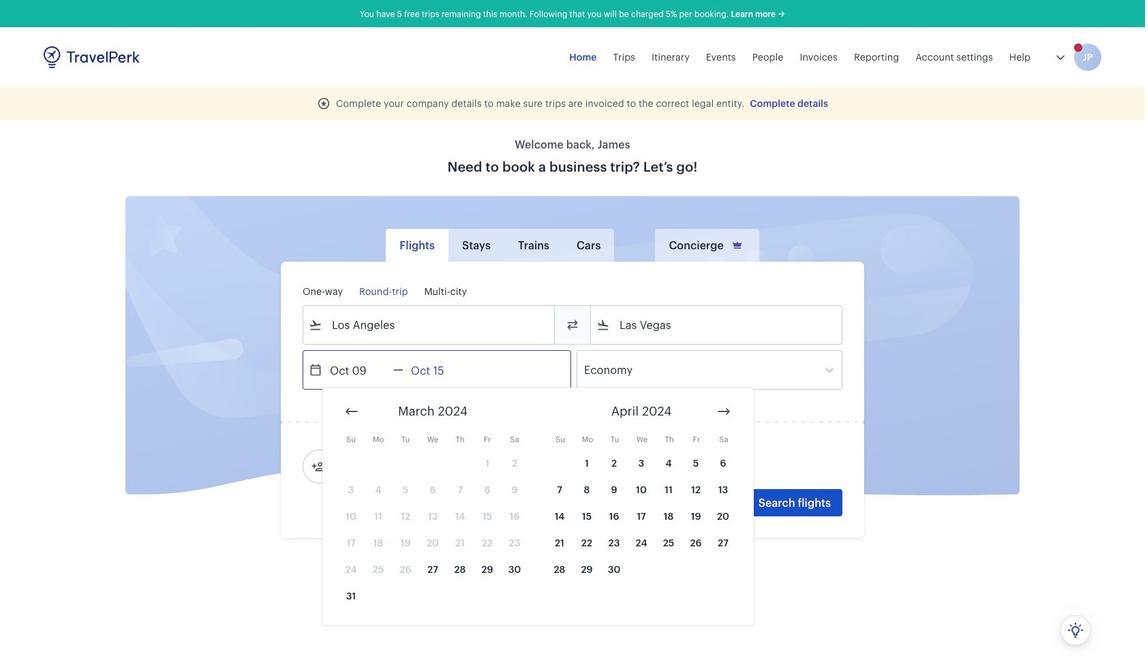 Task type: describe. For each thing, give the bounding box(es) containing it.
From search field
[[323, 314, 537, 336]]

Depart text field
[[323, 351, 394, 389]]

Add first traveler search field
[[325, 456, 467, 478]]



Task type: locate. For each thing, give the bounding box(es) containing it.
move forward to switch to the next month. image
[[716, 404, 733, 420]]

Return text field
[[404, 351, 475, 389]]

calendar application
[[323, 388, 1146, 626]]

move backward to switch to the previous month. image
[[344, 404, 360, 420]]

To search field
[[610, 314, 825, 336]]



